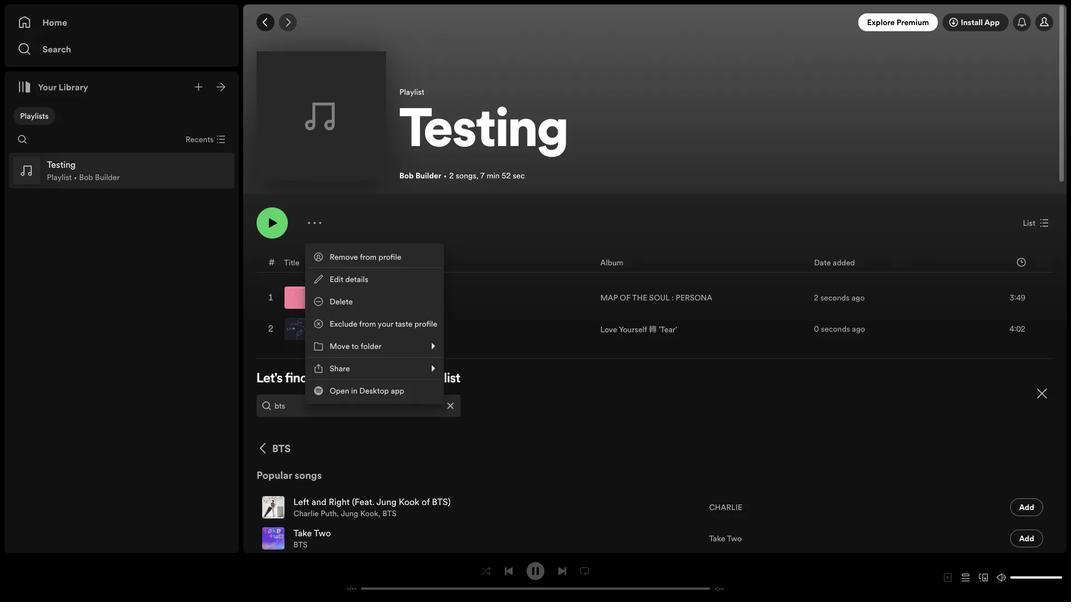 Task type: locate. For each thing, give the bounding box(es) containing it.
home
[[42, 16, 67, 28]]

app
[[391, 386, 405, 397]]

1 - from the left
[[348, 585, 350, 594]]

:
[[672, 293, 674, 303]]

duration image
[[1018, 258, 1027, 267]]

0 horizontal spatial take
[[294, 528, 312, 540]]

halsey)
[[394, 287, 424, 299]]

love
[[601, 324, 618, 335]]

0 horizontal spatial 2
[[450, 170, 454, 181]]

0 vertical spatial add button
[[1011, 499, 1044, 517]]

install app link
[[943, 13, 1009, 31]]

boy with luv (feat. halsey) link
[[316, 287, 424, 299]]

your right "for"
[[392, 373, 418, 386]]

jung right "puth"
[[341, 509, 359, 520]]

group
[[9, 153, 234, 189]]

2 add button from the top
[[1011, 530, 1044, 548]]

2 songs , 7 min 52 sec
[[450, 170, 525, 181]]

bob
[[400, 170, 414, 181], [79, 172, 93, 183]]

None search field
[[13, 131, 31, 149]]

enable shuffle image
[[482, 568, 491, 576]]

charlie
[[294, 509, 319, 520]]

profile up edit details button
[[379, 252, 402, 263]]

seconds
[[821, 293, 850, 303], [822, 324, 851, 335]]

0 horizontal spatial jung
[[341, 509, 359, 520]]

seconds right 0
[[822, 324, 851, 335]]

bts link down charlie
[[294, 540, 308, 551]]

0 seconds ago
[[815, 324, 866, 335]]

from up folder
[[360, 319, 376, 330]]

puth
[[321, 509, 337, 520]]

date added
[[815, 257, 856, 268]]

take
[[294, 528, 312, 540], [710, 534, 726, 545]]

left and right (feat. jung kook of bts) charlie puth , jung kook , bts
[[294, 497, 451, 520]]

2 left '7'
[[450, 170, 454, 181]]

0 vertical spatial profile
[[379, 252, 402, 263]]

list item inside main element
[[9, 153, 234, 189]]

1 vertical spatial seconds
[[822, 324, 851, 335]]

1 vertical spatial from
[[360, 319, 376, 330]]

jung right (feat. on the left of the page
[[377, 497, 397, 509]]

bts link right (feat. on the left of the page
[[383, 509, 397, 520]]

0 vertical spatial songs
[[456, 170, 477, 181]]

love
[[340, 318, 363, 330]]

move
[[330, 341, 350, 352]]

two down "puth"
[[314, 528, 331, 540]]

seconds up the "0 seconds ago"
[[821, 293, 850, 303]]

0 vertical spatial 2
[[450, 170, 454, 181]]

builder right •
[[95, 172, 120, 183]]

fake love link
[[316, 318, 363, 330]]

1 vertical spatial go back image
[[257, 442, 270, 456]]

fake love bts
[[316, 318, 363, 341]]

kook
[[399, 497, 420, 509], [361, 509, 379, 520]]

menu
[[305, 244, 444, 405]]

playlists
[[20, 111, 49, 121]]

bts inside button
[[272, 442, 291, 456]]

bob builder link
[[400, 170, 442, 181]]

to
[[352, 341, 359, 352]]

fake
[[316, 318, 338, 330]]

explore
[[868, 17, 895, 28]]

app
[[985, 17, 1000, 28]]

disable repeat image
[[581, 568, 590, 576]]

go back image left go forward "icon"
[[261, 18, 270, 27]]

take for take two
[[710, 534, 726, 545]]

, left halsey link in the left of the page
[[330, 299, 332, 310]]

add
[[1020, 503, 1035, 513], [1020, 534, 1035, 545]]

builder left '7'
[[416, 170, 442, 181]]

two inside take two bts
[[314, 528, 331, 540]]

bts down charlie
[[294, 540, 308, 551]]

take down charlie
[[294, 528, 312, 540]]

0 vertical spatial add
[[1020, 503, 1035, 513]]

take two
[[710, 534, 743, 545]]

profile right taste
[[415, 319, 438, 330]]

bts link up move
[[316, 330, 330, 341]]

1 horizontal spatial builder
[[416, 170, 442, 181]]

edit details
[[330, 274, 369, 285]]

take for take two bts
[[294, 528, 312, 540]]

list item
[[9, 153, 234, 189]]

add button
[[1011, 499, 1044, 517], [1011, 530, 1044, 548]]

add for take two
[[1020, 534, 1035, 545]]

1 horizontal spatial take
[[710, 534, 726, 545]]

choose photo button
[[257, 51, 386, 181]]

2 add from the top
[[1020, 534, 1035, 545]]

1 horizontal spatial profile
[[415, 319, 438, 330]]

1 vertical spatial add button
[[1011, 530, 1044, 548]]

1 vertical spatial ago
[[853, 324, 866, 335]]

0 vertical spatial go back image
[[261, 18, 270, 27]]

1 vertical spatial playlist
[[47, 172, 72, 183]]

1 add from the top
[[1020, 503, 1035, 513]]

map of the soul : persona
[[601, 293, 713, 303]]

52
[[502, 170, 511, 181]]

of
[[620, 293, 631, 303]]

bts link inside left and right (feat. jung kook of bts) cell
[[383, 509, 397, 520]]

your library
[[38, 81, 88, 93]]

0 vertical spatial ago
[[852, 293, 865, 303]]

install
[[962, 17, 984, 28]]

edit
[[330, 274, 344, 285]]

take two cell
[[262, 524, 336, 554]]

explore premium
[[868, 17, 930, 28]]

take down charlie in the right bottom of the page
[[710, 534, 726, 545]]

0 horizontal spatial :-
[[350, 585, 354, 594]]

clear search field image
[[446, 402, 455, 411]]

bts up move
[[316, 330, 330, 341]]

profile
[[379, 252, 402, 263], [415, 319, 438, 330]]

take inside take two bts
[[294, 528, 312, 540]]

delete
[[330, 297, 353, 307]]

move to folder
[[330, 341, 382, 352]]

playlist
[[421, 373, 461, 386]]

bob inside group
[[79, 172, 93, 183]]

0 horizontal spatial profile
[[379, 252, 402, 263]]

profile inside button
[[415, 319, 438, 330]]

bts inside left and right (feat. jung kook of bts) charlie puth , jung kook , bts
[[383, 509, 397, 520]]

1 horizontal spatial two
[[728, 534, 743, 545]]

songs up left
[[295, 469, 322, 483]]

builder
[[416, 170, 442, 181], [95, 172, 120, 183]]

close image
[[1036, 387, 1050, 401]]

boy with luv (feat. halsey) cell
[[285, 283, 428, 313]]

:-
[[350, 585, 354, 594], [718, 585, 722, 594]]

two for take two
[[728, 534, 743, 545]]

2
[[450, 170, 454, 181], [815, 293, 819, 303]]

1 vertical spatial add
[[1020, 534, 1035, 545]]

0 horizontal spatial songs
[[295, 469, 322, 483]]

go back image
[[261, 18, 270, 27], [257, 442, 270, 456]]

your left taste
[[378, 319, 394, 330]]

none search field inside main element
[[13, 131, 31, 149]]

go back image up the popular
[[257, 442, 270, 456]]

,
[[477, 170, 479, 181], [330, 299, 332, 310], [337, 509, 339, 520], [379, 509, 381, 520]]

two down charlie in the right bottom of the page
[[728, 534, 743, 545]]

group containing playlist
[[9, 153, 234, 189]]

7
[[481, 170, 485, 181]]

bts right (feat. on the left of the page
[[383, 509, 397, 520]]

kook left 'of'
[[399, 497, 420, 509]]

1 horizontal spatial -:--
[[715, 585, 724, 594]]

Search for songs or episodes field
[[257, 395, 461, 418]]

take two bts
[[294, 528, 331, 551]]

None search field
[[257, 395, 461, 418]]

, inside boy with luv (feat. halsey) bts , halsey
[[330, 299, 332, 310]]

bts up 'fake'
[[316, 299, 330, 310]]

menu containing remove from profile
[[305, 244, 444, 405]]

-
[[348, 585, 350, 594], [354, 585, 357, 594], [715, 585, 718, 594], [722, 585, 724, 594]]

remove from profile
[[330, 252, 402, 263]]

0 horizontal spatial playlist
[[47, 172, 72, 183]]

# row
[[257, 253, 1054, 273]]

from for profile
[[360, 252, 377, 263]]

1 vertical spatial profile
[[415, 319, 438, 330]]

profile inside "button"
[[379, 252, 402, 263]]

1 horizontal spatial songs
[[456, 170, 477, 181]]

0 vertical spatial playlist
[[400, 86, 425, 97]]

group inside main element
[[9, 153, 234, 189]]

1 vertical spatial 2
[[815, 293, 819, 303]]

from inside "button"
[[360, 252, 377, 263]]

2 up 0
[[815, 293, 819, 303]]

open
[[330, 386, 350, 397]]

1 horizontal spatial 2
[[815, 293, 819, 303]]

1 add button from the top
[[1011, 499, 1044, 517]]

#
[[269, 257, 275, 269]]

left
[[294, 497, 310, 509]]

folder
[[361, 341, 382, 352]]

add button for take two
[[1011, 530, 1044, 548]]

ago up the "0 seconds ago"
[[852, 293, 865, 303]]

bts link up 'fake'
[[316, 299, 330, 310]]

1 vertical spatial songs
[[295, 469, 322, 483]]

0 vertical spatial from
[[360, 252, 377, 263]]

take two link
[[710, 534, 743, 545]]

your
[[38, 81, 57, 93]]

1 horizontal spatial :-
[[718, 585, 722, 594]]

from
[[360, 252, 377, 263], [360, 319, 376, 330]]

list item containing playlist
[[9, 153, 234, 189]]

ago for boy with luv (feat. halsey)
[[852, 293, 865, 303]]

top bar and user menu element
[[243, 4, 1067, 40]]

title
[[284, 257, 300, 268]]

photo
[[326, 129, 350, 141]]

ago down 2 seconds ago
[[853, 324, 866, 335]]

0 horizontal spatial bob
[[79, 172, 93, 183]]

playlist inside group
[[47, 172, 72, 183]]

bts up the popular
[[272, 442, 291, 456]]

from up edit details button
[[360, 252, 377, 263]]

seconds for boy with luv (feat. halsey)
[[821, 293, 850, 303]]

next image
[[558, 568, 567, 576]]

search
[[42, 43, 71, 55]]

open in desktop app
[[330, 386, 405, 397]]

1 horizontal spatial playlist
[[400, 86, 425, 97]]

3 - from the left
[[715, 585, 718, 594]]

halsey
[[334, 299, 358, 310]]

share button
[[308, 358, 442, 380]]

2 - from the left
[[354, 585, 357, 594]]

songs left '7'
[[456, 170, 477, 181]]

kook right right
[[361, 509, 379, 520]]

go forward image
[[284, 18, 293, 27]]

add button for left and right (feat. jung kook of bts)
[[1011, 499, 1044, 517]]

jung
[[377, 497, 397, 509], [341, 509, 359, 520]]

0 vertical spatial your
[[378, 319, 394, 330]]

-:--
[[348, 585, 357, 594], [715, 585, 724, 594]]

2 inside testing grid
[[815, 293, 819, 303]]

Playlists checkbox
[[13, 107, 55, 125]]

let's find something for your playlist
[[257, 373, 461, 386]]

0 horizontal spatial -:--
[[348, 585, 357, 594]]

boy with luv (feat. halsey) bts , halsey
[[316, 287, 424, 310]]

yourself
[[619, 324, 648, 335]]

0 horizontal spatial two
[[314, 528, 331, 540]]

0 vertical spatial seconds
[[821, 293, 850, 303]]

player controls element
[[334, 563, 738, 594]]

0 horizontal spatial builder
[[95, 172, 120, 183]]

move to folder button
[[308, 336, 442, 358]]

playlist for playlist • bob builder
[[47, 172, 72, 183]]

from inside button
[[360, 319, 376, 330]]



Task type: describe. For each thing, give the bounding box(es) containing it.
Recents, List view field
[[177, 131, 232, 149]]

0 horizontal spatial kook
[[361, 509, 379, 520]]

testing
[[400, 106, 569, 159]]

remove from profile button
[[308, 246, 442, 269]]

details
[[346, 274, 369, 285]]

4:02
[[1011, 324, 1026, 335]]

popular
[[257, 469, 292, 483]]

builder inside group
[[95, 172, 120, 183]]

let's
[[257, 373, 283, 386]]

charlie puth link
[[294, 509, 337, 520]]

left and right (feat. jung kook of bts) cell
[[262, 493, 455, 523]]

fake love cell
[[285, 314, 368, 344]]

Disable repeat checkbox
[[576, 563, 594, 581]]

exclude from your taste profile button
[[308, 313, 442, 336]]

exclude from your taste profile
[[330, 319, 438, 330]]

right
[[329, 497, 350, 509]]

1 :- from the left
[[350, 585, 354, 594]]

go back image inside top bar and user menu element
[[261, 18, 270, 27]]

min
[[487, 170, 500, 181]]

pause image
[[532, 568, 540, 576]]

•
[[74, 172, 77, 183]]

boy
[[316, 287, 331, 299]]

taste
[[396, 319, 413, 330]]

bob builder
[[400, 170, 442, 181]]

list
[[1024, 218, 1036, 229]]

persona
[[676, 293, 713, 303]]

4 - from the left
[[722, 585, 724, 594]]

two for take two bts
[[314, 528, 331, 540]]

轉
[[650, 324, 657, 335]]

'tear'
[[659, 324, 678, 335]]

jung kook link
[[341, 509, 379, 520]]

playlist • bob builder
[[47, 172, 120, 183]]

ago for fake love
[[853, 324, 866, 335]]

testing button
[[400, 102, 1054, 166]]

1 -:-- from the left
[[348, 585, 357, 594]]

1 vertical spatial your
[[392, 373, 418, 386]]

find
[[285, 373, 308, 386]]

duration element
[[1018, 258, 1027, 267]]

search link
[[18, 38, 226, 60]]

something
[[311, 373, 371, 386]]

sec
[[513, 170, 525, 181]]

, left jung kook "link"
[[337, 509, 339, 520]]

added
[[833, 257, 856, 268]]

songs for popular
[[295, 469, 322, 483]]

delete button
[[308, 291, 442, 313]]

2 :- from the left
[[718, 585, 722, 594]]

connect to a device image
[[980, 574, 989, 583]]

(feat.
[[352, 497, 375, 509]]

install app
[[962, 17, 1000, 28]]

# column header
[[269, 253, 275, 272]]

from for your
[[360, 319, 376, 330]]

bts link inside take two cell
[[294, 540, 308, 551]]

go back image inside bts button
[[257, 442, 270, 456]]

bts inside take two bts
[[294, 540, 308, 551]]

map
[[601, 293, 618, 303]]

1 horizontal spatial bob
[[400, 170, 414, 181]]

for
[[374, 373, 390, 386]]

in
[[351, 386, 358, 397]]

songs for 2
[[456, 170, 477, 181]]

album
[[601, 257, 624, 268]]

exclude
[[330, 319, 358, 330]]

your library button
[[13, 76, 93, 98]]

what's new image
[[1018, 18, 1027, 27]]

add for left and right (feat. jung kook of bts)
[[1020, 503, 1035, 513]]

testing grid
[[244, 252, 1067, 346]]

halsey link
[[334, 299, 358, 310]]

library
[[59, 81, 88, 93]]

remove
[[330, 252, 358, 263]]

1 horizontal spatial kook
[[399, 497, 420, 509]]

home link
[[18, 11, 226, 33]]

love yourself 轉 'tear'
[[601, 324, 678, 335]]

List button
[[1019, 214, 1054, 232]]

, left '7'
[[477, 170, 479, 181]]

share
[[330, 364, 350, 374]]

2 seconds ago
[[815, 293, 865, 303]]

search in your library image
[[18, 135, 27, 144]]

bts inside boy with luv (feat. halsey) bts , halsey
[[316, 299, 330, 310]]

desktop
[[360, 386, 389, 397]]

and
[[312, 497, 327, 509]]

charlie
[[710, 503, 743, 513]]

2 -:-- from the left
[[715, 585, 724, 594]]

seconds for fake love
[[822, 324, 851, 335]]

choose photo
[[293, 129, 350, 141]]

open in desktop app button
[[308, 380, 442, 403]]

playlist for playlist
[[400, 86, 425, 97]]

0
[[815, 324, 820, 335]]

charlie link
[[710, 503, 743, 513]]

explore premium button
[[859, 13, 939, 31]]

recents
[[186, 134, 214, 145]]

the
[[633, 293, 648, 303]]

1 horizontal spatial jung
[[377, 497, 397, 509]]

previous image
[[505, 568, 514, 576]]

2 for 2 songs , 7 min 52 sec
[[450, 170, 454, 181]]

bts inside fake love bts
[[316, 330, 330, 341]]

volume high image
[[998, 574, 1007, 583]]

bts button
[[257, 440, 291, 458]]

main element
[[4, 4, 239, 554]]

popular songs
[[257, 469, 322, 483]]

bts)
[[432, 497, 451, 509]]

(feat.
[[372, 287, 392, 299]]

edit details button
[[308, 269, 442, 291]]

luv
[[355, 287, 369, 299]]

love yourself 轉 'tear' link
[[601, 324, 678, 335]]

map of the soul : persona link
[[601, 293, 713, 303]]

with
[[333, 287, 353, 299]]

choose
[[293, 129, 324, 141]]

premium
[[897, 17, 930, 28]]

, right (feat. on the left of the page
[[379, 509, 381, 520]]

your inside button
[[378, 319, 394, 330]]

2 for 2 seconds ago
[[815, 293, 819, 303]]

soul
[[650, 293, 670, 303]]

date
[[815, 257, 832, 268]]



Task type: vqa. For each thing, say whether or not it's contained in the screenshot.
topmost Cell
no



